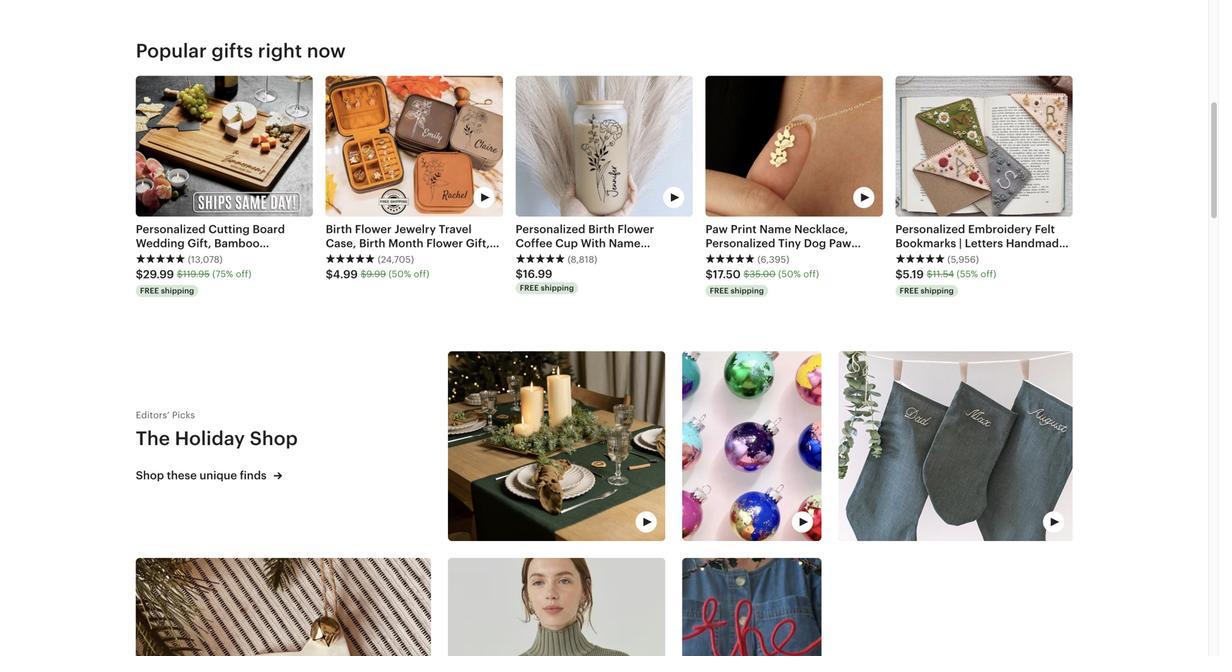 Task type: describe. For each thing, give the bounding box(es) containing it.
free for 29.99
[[140, 287, 159, 295]]

personalised family name holly light wreath image
[[683, 558, 822, 656]]

editors' picks the holiday shop
[[136, 410, 298, 449]]

paw print name necklace, personalized tiny dog paw necklace, minimalist paw necklace, animal necklace, pet necklace, christmas gift image
[[706, 76, 883, 217]]

$ inside $ 4.99 $ 9.99 (50% off)
[[361, 269, 367, 280]]

$ 4.99 $ 9.99 (50% off)
[[326, 268, 430, 281]]

off) for 5.19
[[981, 269, 997, 280]]

free for 5.19
[[900, 287, 919, 295]]

29.99
[[143, 268, 174, 281]]

gifts
[[212, 40, 253, 62]]

personalized cutting board wedding gift, bamboo charcuterie board, unique christmas gifts, bridal shower gift, engraved engagement present, image
[[136, 76, 313, 217]]

9.99
[[367, 269, 386, 280]]

holiday table runner, table setting, farmhouse table setting, custom size, christmas runner, natural table decor, soft table runner image
[[448, 352, 666, 541]]

(75%
[[212, 269, 233, 280]]

(6,395)
[[758, 254, 790, 265]]

17.50
[[713, 268, 741, 281]]

off) for 17.50
[[804, 269, 820, 280]]

finds
[[240, 469, 267, 482]]

(5,956)
[[948, 254, 980, 265]]

$ 5.19 $ 11.54 (55% off) free shipping
[[896, 268, 997, 295]]

hand embroidered linen personalized holiday stocking in basil green image
[[839, 352, 1073, 541]]

$ 17.50 $ 35.00 (50% off) free shipping
[[706, 268, 820, 295]]

unique
[[200, 469, 237, 482]]

popular gifts right now
[[136, 40, 346, 62]]

shipping for 29.99
[[161, 287, 194, 295]]

shipping for 17.50
[[731, 287, 764, 295]]

popular
[[136, 40, 207, 62]]

set of 12 multicolored gold leaf christmas ornaments - colorful metallic 2" glass balls image
[[683, 352, 822, 541]]

(55%
[[957, 269, 979, 280]]

shop these unique finds link
[[136, 468, 431, 484]]

birth flower jewelry travel case, birth month flower gift, personalized birthday gift, leather jewelry travel case, custom jewelry case image
[[326, 76, 503, 217]]



Task type: vqa. For each thing, say whether or not it's contained in the screenshot.
the 2 link
no



Task type: locate. For each thing, give the bounding box(es) containing it.
free
[[520, 284, 539, 293], [140, 287, 159, 295], [710, 287, 729, 295], [900, 287, 919, 295]]

5.19
[[903, 268, 924, 281]]

free down 17.50
[[710, 287, 729, 295]]

$ 16.99 free shipping
[[516, 268, 574, 293]]

off) for 29.99
[[236, 269, 252, 280]]

shipping down 16.99
[[541, 284, 574, 293]]

off) right 35.00
[[804, 269, 820, 280]]

free for 17.50
[[710, 287, 729, 295]]

(24,705)
[[378, 254, 414, 265]]

shipping down 35.00
[[731, 287, 764, 295]]

now
[[307, 40, 346, 62]]

off) inside $ 5.19 $ 11.54 (55% off) free shipping
[[981, 269, 997, 280]]

holiday
[[175, 428, 245, 449]]

shop these unique finds
[[136, 469, 269, 482]]

these
[[167, 469, 197, 482]]

1 off) from the left
[[236, 269, 252, 280]]

16.99
[[523, 268, 553, 281]]

(50% inside $ 4.99 $ 9.99 (50% off)
[[389, 269, 411, 280]]

off) right '(75%'
[[236, 269, 252, 280]]

right
[[258, 40, 302, 62]]

35.00
[[750, 269, 776, 280]]

3 off) from the left
[[804, 269, 820, 280]]

1 horizontal spatial shop
[[250, 428, 298, 449]]

shop
[[250, 428, 298, 449], [136, 469, 164, 482]]

1 vertical spatial shop
[[136, 469, 164, 482]]

(50% for 4.99
[[389, 269, 411, 280]]

the
[[136, 428, 170, 449]]

(50% down (24,705)
[[389, 269, 411, 280]]

off) inside $ 29.99 $ 119.95 (75% off) free shipping
[[236, 269, 252, 280]]

119.95
[[183, 269, 210, 280]]

free inside $ 17.50 $ 35.00 (50% off) free shipping
[[710, 287, 729, 295]]

shipping inside $ 29.99 $ 119.95 (75% off) free shipping
[[161, 287, 194, 295]]

free inside $ 29.99 $ 119.95 (75% off) free shipping
[[140, 287, 159, 295]]

free inside $ 5.19 $ 11.54 (55% off) free shipping
[[900, 287, 919, 295]]

0 horizontal spatial (50%
[[389, 269, 411, 280]]

shop left these
[[136, 469, 164, 482]]

0 horizontal spatial shop
[[136, 469, 164, 482]]

shipping for 5.19
[[921, 287, 954, 295]]

shop up the shop these unique finds 'link'
[[250, 428, 298, 449]]

off) down (24,705)
[[414, 269, 430, 280]]

$
[[516, 268, 523, 281], [136, 268, 143, 281], [326, 268, 333, 281], [706, 268, 713, 281], [896, 268, 903, 281], [177, 269, 183, 280], [361, 269, 367, 280], [744, 269, 750, 280], [927, 269, 933, 280]]

(50%
[[389, 269, 411, 280], [779, 269, 801, 280]]

11.54
[[933, 269, 955, 280]]

shipping
[[541, 284, 574, 293], [161, 287, 194, 295], [731, 287, 764, 295], [921, 287, 954, 295]]

off) right (55%
[[981, 269, 997, 280]]

2 off) from the left
[[414, 269, 430, 280]]

picks
[[172, 410, 195, 421]]

shipping inside $ 16.99 free shipping
[[541, 284, 574, 293]]

1 horizontal spatial (50%
[[779, 269, 801, 280]]

free inside $ 16.99 free shipping
[[520, 284, 539, 293]]

personalized birth flower coffee cup with name ,personalized birth flower tumbler, bridesmaid proposal, gifts for her, party favor. image
[[516, 76, 693, 217]]

off) for 4.99
[[414, 269, 430, 280]]

off) inside $ 17.50 $ 35.00 (50% off) free shipping
[[804, 269, 820, 280]]

free down 5.19
[[900, 287, 919, 295]]

free down the 29.99
[[140, 287, 159, 295]]

free down 16.99
[[520, 284, 539, 293]]

4 off) from the left
[[981, 269, 997, 280]]

shop inside editors' picks the holiday shop
[[250, 428, 298, 449]]

shipping inside $ 17.50 $ 35.00 (50% off) free shipping
[[731, 287, 764, 295]]

shipping down "119.95"
[[161, 287, 194, 295]]

shop inside 'link'
[[136, 469, 164, 482]]

(13,078)
[[188, 254, 223, 265]]

shipping inside $ 5.19 $ 11.54 (55% off) free shipping
[[921, 287, 954, 295]]

personalized embroidery felt bookmarks | letters handmade corner bookmark | 4 season letter & flower felt bookmark  set image
[[896, 76, 1073, 217]]

shipping down 11.54 on the top of the page
[[921, 287, 954, 295]]

$ 29.99 $ 119.95 (75% off) free shipping
[[136, 268, 252, 295]]

0 vertical spatial shop
[[250, 428, 298, 449]]

editors'
[[136, 410, 170, 421]]

4.99
[[333, 268, 358, 281]]

(50% inside $ 17.50 $ 35.00 (50% off) free shipping
[[779, 269, 801, 280]]

1 (50% from the left
[[389, 269, 411, 280]]

(50% for 17.50
[[779, 269, 801, 280]]

(8,818)
[[568, 254, 598, 265]]

off) inside $ 4.99 $ 9.99 (50% off)
[[414, 269, 430, 280]]

(50% down (6,395)
[[779, 269, 801, 280]]

off)
[[236, 269, 252, 280], [414, 269, 430, 280], [804, 269, 820, 280], [981, 269, 997, 280]]

2 (50% from the left
[[779, 269, 801, 280]]

$ inside $ 16.99 free shipping
[[516, 268, 523, 281]]



